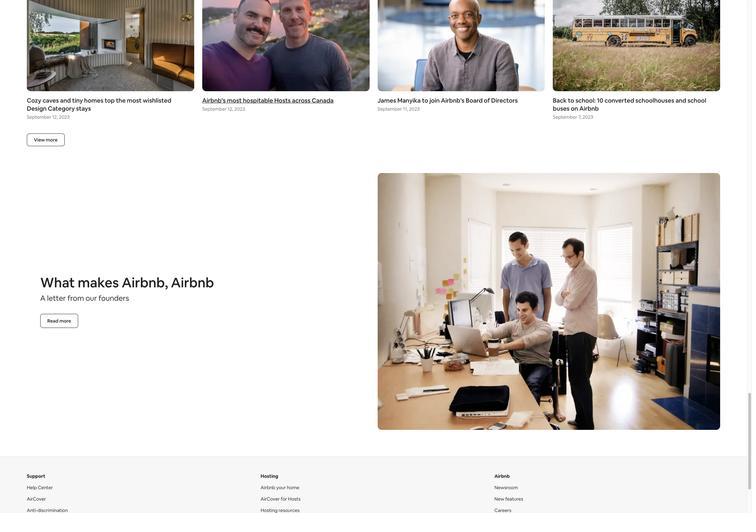 Task type: describe. For each thing, give the bounding box(es) containing it.
read more
[[47, 318, 71, 324]]

founders
[[99, 294, 129, 303]]

help center
[[27, 485, 53, 491]]

airbnb your home link
[[261, 485, 300, 491]]

airbnb inside the back to school: 10 converted schoolhouses and school buses on airbnb september 7, 2023
[[580, 105, 599, 113]]

airbnb's inside airbnb's most hospitable hosts across canada september 12, 2023
[[202, 97, 226, 105]]

tiny
[[72, 97, 83, 105]]

james
[[378, 97, 397, 105]]

school
[[688, 97, 707, 105]]

support
[[27, 474, 45, 480]]

2023 inside the back to school: 10 converted schoolhouses and school buses on airbnb september 7, 2023
[[583, 114, 594, 120]]

converted
[[605, 97, 635, 105]]

september inside cozy caves and tiny homes top the most wishlisted design category stays september 12, 2023
[[27, 114, 51, 120]]

canada
[[312, 97, 334, 105]]

and inside the back to school: 10 converted schoolhouses and school buses on airbnb september 7, 2023
[[676, 97, 687, 105]]

of
[[484, 97, 490, 105]]

aircover for aircover for hosts
[[261, 497, 280, 503]]

2023 inside cozy caves and tiny homes top the most wishlisted design category stays september 12, 2023
[[59, 114, 70, 120]]

buses
[[553, 105, 570, 113]]

aircover link
[[27, 497, 46, 503]]

2023 inside the james manyika to join airbnb's board of directors september 11, 2023
[[409, 106, 420, 112]]

12, inside airbnb's most hospitable hosts across canada september 12, 2023
[[228, 106, 234, 112]]

design
[[27, 105, 47, 113]]

cozy caves and tiny homes top the most wishlisted design category stays link
[[27, 97, 171, 113]]

james manyika to join airbnb's board of directors september 11, 2023
[[378, 97, 518, 112]]

hosts inside airbnb's most hospitable hosts across canada september 12, 2023
[[275, 97, 291, 105]]

7,
[[579, 114, 582, 120]]

airbnb's most hospitable hosts across canada link
[[202, 97, 334, 105]]

10
[[598, 97, 604, 105]]

cozy caves and tiny homes top the most wishlisted design category stays september 12, 2023
[[27, 97, 171, 120]]

2023 inside airbnb's most hospitable hosts across canada september 12, 2023
[[235, 106, 245, 112]]

most inside airbnb's most hospitable hosts across canada september 12, 2023
[[227, 97, 242, 105]]

read more link
[[40, 314, 78, 329]]

a
[[40, 294, 46, 303]]

most inside cozy caves and tiny homes top the most wishlisted design category stays september 12, 2023
[[127, 97, 142, 105]]

help center link
[[27, 485, 53, 491]]

view more
[[34, 137, 58, 143]]

center
[[38, 485, 53, 491]]

airbnb inside what makes airbnb, airbnb a letter from our founders
[[171, 274, 214, 292]]

homes
[[84, 97, 103, 105]]

airbnb's most hospitable hosts across canada september 12, 2023
[[202, 97, 334, 112]]

what
[[40, 274, 75, 292]]

newsroom link
[[495, 485, 518, 491]]

airbnb,
[[122, 274, 168, 292]]

directors
[[492, 97, 518, 105]]

september inside the james manyika to join airbnb's board of directors september 11, 2023
[[378, 106, 402, 112]]

1 vertical spatial hosts
[[288, 497, 301, 503]]

wishlisted
[[143, 97, 171, 105]]

join
[[430, 97, 440, 105]]



Task type: vqa. For each thing, say whether or not it's contained in the screenshot.


Task type: locate. For each thing, give the bounding box(es) containing it.
hospitable
[[243, 97, 273, 105]]

2 most from the left
[[227, 97, 242, 105]]

0 horizontal spatial and
[[60, 97, 71, 105]]

aircover
[[27, 497, 46, 503], [261, 497, 280, 503]]

airbnb your home
[[261, 485, 300, 491]]

back
[[553, 97, 567, 105]]

letter
[[47, 294, 66, 303]]

1 horizontal spatial to
[[569, 97, 575, 105]]

airbnb
[[580, 105, 599, 113], [171, 274, 214, 292], [495, 474, 510, 480], [261, 485, 276, 491]]

stays
[[76, 105, 91, 113]]

more for read more
[[60, 318, 71, 324]]

0 horizontal spatial aircover
[[27, 497, 46, 503]]

category
[[48, 105, 75, 113]]

cozy
[[27, 97, 41, 105]]

1 and from the left
[[60, 97, 71, 105]]

features
[[506, 497, 524, 503]]

2023
[[235, 106, 245, 112], [409, 106, 420, 112], [59, 114, 70, 120], [583, 114, 594, 120]]

caves
[[43, 97, 59, 105]]

new features link
[[495, 497, 524, 503]]

1 horizontal spatial more
[[60, 318, 71, 324]]

2023 right the 11,
[[409, 106, 420, 112]]

airbnb's
[[202, 97, 226, 105], [441, 97, 465, 105]]

airbnb's inside the james manyika to join airbnb's board of directors september 11, 2023
[[441, 97, 465, 105]]

and up the category
[[60, 97, 71, 105]]

september
[[202, 106, 227, 112], [378, 106, 402, 112], [27, 114, 51, 120], [553, 114, 578, 120]]

1 vertical spatial 12,
[[52, 114, 58, 120]]

the
[[116, 97, 126, 105]]

hosts right for
[[288, 497, 301, 503]]

most right the
[[127, 97, 142, 105]]

1 horizontal spatial most
[[227, 97, 242, 105]]

more right the "read"
[[60, 318, 71, 324]]

for
[[281, 497, 287, 503]]

makes
[[78, 274, 119, 292]]

view more button
[[27, 134, 65, 147]]

schoolhouses
[[636, 97, 675, 105]]

0 vertical spatial 12,
[[228, 106, 234, 112]]

new features
[[495, 497, 524, 503]]

james manyika to join airbnb's board of directors link
[[378, 97, 518, 105]]

aircover down help center link
[[27, 497, 46, 503]]

12,
[[228, 106, 234, 112], [52, 114, 58, 120]]

11,
[[403, 106, 408, 112]]

from
[[68, 294, 84, 303]]

and inside cozy caves and tiny homes top the most wishlisted design category stays september 12, 2023
[[60, 97, 71, 105]]

our
[[86, 294, 97, 303]]

1 horizontal spatial airbnb's
[[441, 97, 465, 105]]

1 airbnb's from the left
[[202, 97, 226, 105]]

0 vertical spatial hosts
[[275, 97, 291, 105]]

hosts left across
[[275, 97, 291, 105]]

across
[[292, 97, 311, 105]]

2 airbnb's from the left
[[441, 97, 465, 105]]

1 horizontal spatial aircover
[[261, 497, 280, 503]]

board
[[466, 97, 483, 105]]

aircover for hosts
[[261, 497, 301, 503]]

2 to from the left
[[569, 97, 575, 105]]

0 vertical spatial more
[[46, 137, 58, 143]]

help
[[27, 485, 37, 491]]

2 and from the left
[[676, 97, 687, 105]]

view
[[34, 137, 45, 143]]

more inside "button"
[[46, 137, 58, 143]]

most left hospitable
[[227, 97, 242, 105]]

on
[[571, 105, 579, 113]]

what makes airbnb, airbnb a letter from our founders
[[40, 274, 214, 303]]

1 most from the left
[[127, 97, 142, 105]]

0 horizontal spatial to
[[422, 97, 429, 105]]

to inside the back to school: 10 converted schoolhouses and school buses on airbnb september 7, 2023
[[569, 97, 575, 105]]

2023 down the category
[[59, 114, 70, 120]]

to inside the james manyika to join airbnb's board of directors september 11, 2023
[[422, 97, 429, 105]]

top
[[105, 97, 115, 105]]

2023 right the 7,
[[583, 114, 594, 120]]

more
[[46, 137, 58, 143], [60, 318, 71, 324]]

12, inside cozy caves and tiny homes top the most wishlisted design category stays september 12, 2023
[[52, 114, 58, 120]]

read
[[47, 318, 59, 324]]

school:
[[576, 97, 596, 105]]

back to school: 10 converted schoolhouses and school buses on airbnb link
[[553, 97, 707, 113]]

0 horizontal spatial 12,
[[52, 114, 58, 120]]

new
[[495, 497, 505, 503]]

to
[[422, 97, 429, 105], [569, 97, 575, 105]]

aircover for aircover link
[[27, 497, 46, 503]]

manyika
[[398, 97, 421, 105]]

1 horizontal spatial and
[[676, 97, 687, 105]]

home
[[287, 485, 300, 491]]

and left "school"
[[676, 97, 687, 105]]

back to school: 10 converted schoolhouses and school buses on airbnb september 7, 2023
[[553, 97, 707, 120]]

0 horizontal spatial more
[[46, 137, 58, 143]]

1 horizontal spatial 12,
[[228, 106, 234, 112]]

september inside airbnb's most hospitable hosts across canada september 12, 2023
[[202, 106, 227, 112]]

hosting
[[261, 474, 279, 480]]

aircover for hosts link
[[261, 497, 301, 503]]

to left join
[[422, 97, 429, 105]]

more for view more
[[46, 137, 58, 143]]

most
[[127, 97, 142, 105], [227, 97, 242, 105]]

and
[[60, 97, 71, 105], [676, 97, 687, 105]]

your
[[277, 485, 286, 491]]

more right view
[[46, 137, 58, 143]]

aircover left for
[[261, 497, 280, 503]]

2023 down hospitable
[[235, 106, 245, 112]]

0 horizontal spatial most
[[127, 97, 142, 105]]

1 vertical spatial more
[[60, 318, 71, 324]]

hosts
[[275, 97, 291, 105], [288, 497, 301, 503]]

0 horizontal spatial airbnb's
[[202, 97, 226, 105]]

2 aircover from the left
[[261, 497, 280, 503]]

1 to from the left
[[422, 97, 429, 105]]

september inside the back to school: 10 converted schoolhouses and school buses on airbnb september 7, 2023
[[553, 114, 578, 120]]

to up "on"
[[569, 97, 575, 105]]

1 aircover from the left
[[27, 497, 46, 503]]

newsroom
[[495, 485, 518, 491]]



